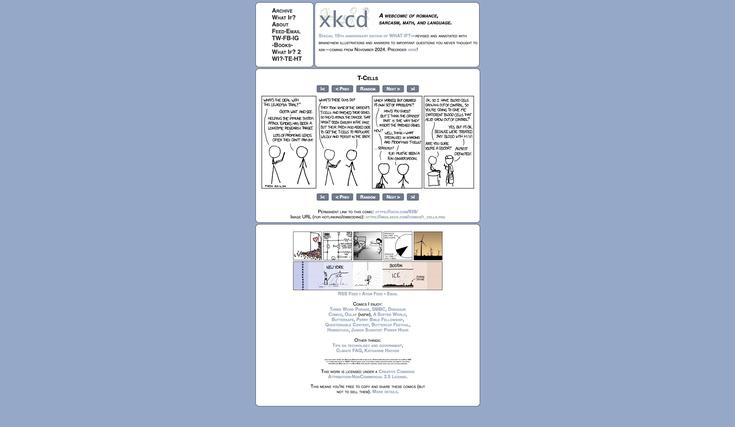 Task type: vqa. For each thing, say whether or not it's contained in the screenshot.
moon landing mission profiles image
no



Task type: describe. For each thing, give the bounding box(es) containing it.
selected comics image
[[294, 232, 443, 261]]

xkcd.com logo image
[[319, 7, 372, 30]]

t cells image
[[262, 96, 475, 189]]



Task type: locate. For each thing, give the bounding box(es) containing it.
earth temperature timeline image
[[294, 262, 443, 291]]



